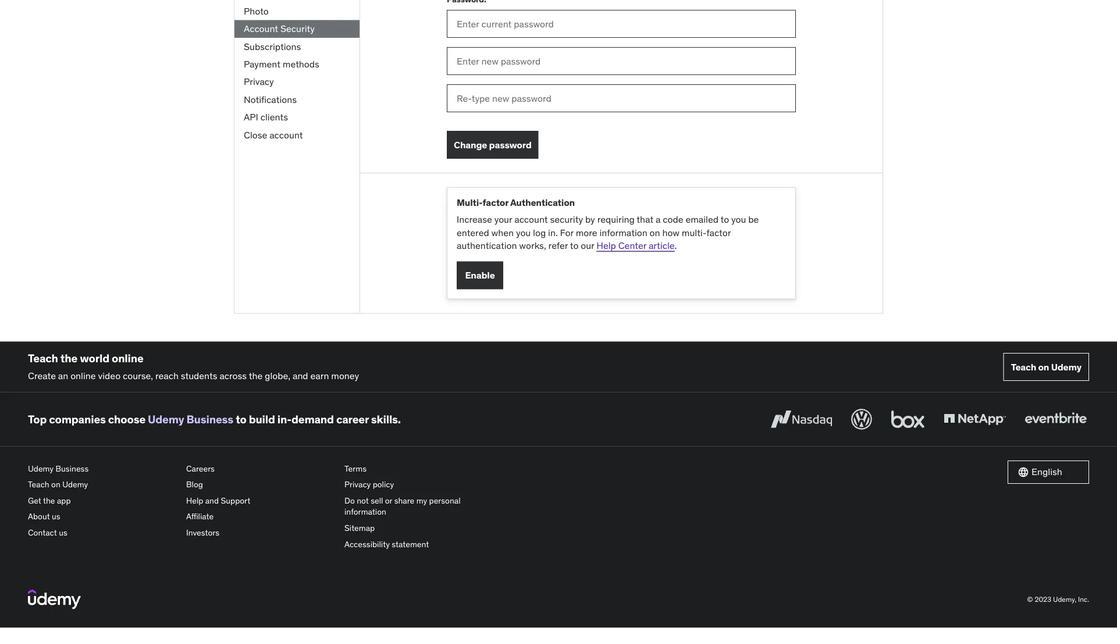 Task type: describe. For each thing, give the bounding box(es) containing it.
payment
[[244, 58, 281, 70]]

clients
[[261, 111, 288, 123]]

© 2023 udemy, inc.
[[1028, 596, 1090, 605]]

2 vertical spatial to
[[236, 413, 247, 427]]

and inside "careers blog help and support affiliate investors"
[[205, 496, 219, 506]]

0 vertical spatial help
[[597, 240, 616, 252]]

get the app link
[[28, 493, 177, 509]]

accessibility
[[345, 540, 390, 550]]

your
[[495, 214, 513, 226]]

1 horizontal spatial you
[[732, 214, 747, 226]]

terms link
[[345, 461, 494, 477]]

account inside photo account security subscriptions payment methods privacy notifications api clients close account
[[270, 129, 303, 141]]

create
[[28, 370, 56, 382]]

methods
[[283, 58, 320, 70]]

udemy image
[[28, 590, 81, 610]]

1 vertical spatial udemy business link
[[28, 461, 177, 477]]

udemy right choose
[[148, 413, 184, 427]]

article
[[649, 240, 675, 252]]

1 vertical spatial teach on udemy link
[[28, 477, 177, 493]]

log
[[533, 227, 546, 239]]

skills.
[[371, 413, 401, 427]]

2023
[[1035, 596, 1052, 605]]

inc.
[[1079, 596, 1090, 605]]

security
[[550, 214, 583, 226]]

privacy policy link
[[345, 477, 494, 493]]

Password: password field
[[447, 10, 796, 38]]

Enter new password password field
[[447, 48, 796, 76]]

privacy inside photo account security subscriptions payment methods privacy notifications api clients close account
[[244, 76, 274, 88]]

top
[[28, 413, 47, 427]]

terms
[[345, 464, 367, 474]]

more
[[576, 227, 598, 239]]

help center article link
[[597, 240, 675, 252]]

on inside the udemy business teach on udemy get the app about us contact us
[[51, 480, 60, 490]]

subscriptions link
[[235, 38, 360, 56]]

on inside increase your account security by requiring that a code emailed to you be entered when you log in. for more information on how multi-factor authentication works, refer to our
[[650, 227, 660, 239]]

1 horizontal spatial online
[[112, 352, 144, 366]]

1 horizontal spatial the
[[60, 352, 78, 366]]

security
[[281, 23, 315, 35]]

contact us link
[[28, 526, 177, 542]]

authentication
[[511, 197, 575, 209]]

business inside the udemy business teach on udemy get the app about us contact us
[[56, 464, 89, 474]]

Re-type new password password field
[[447, 85, 796, 113]]

refer
[[549, 240, 568, 252]]

sitemap link
[[345, 521, 494, 537]]

api clients link
[[235, 109, 360, 126]]

volkswagen image
[[849, 407, 875, 433]]

0 vertical spatial to
[[721, 214, 730, 226]]

udemy up app
[[62, 480, 88, 490]]

choose
[[108, 413, 146, 427]]

an
[[58, 370, 68, 382]]

privacy link
[[235, 73, 360, 91]]

teach for the
[[28, 352, 58, 366]]

photo
[[244, 5, 269, 17]]

investors
[[186, 528, 219, 539]]

1 vertical spatial us
[[59, 528, 67, 539]]

photo link
[[235, 3, 360, 20]]

about
[[28, 512, 50, 523]]

help and support link
[[186, 493, 335, 509]]

careers link
[[186, 461, 335, 477]]

1 vertical spatial the
[[249, 370, 263, 382]]

increase your account security by requiring that a code emailed to you be entered when you log in. for more information on how multi-factor authentication works, refer to our
[[457, 214, 759, 252]]

demand
[[292, 413, 334, 427]]

help inside "careers blog help and support affiliate investors"
[[186, 496, 203, 506]]

in.
[[548, 227, 558, 239]]

change password button
[[447, 131, 539, 159]]

requiring
[[598, 214, 635, 226]]

the inside the udemy business teach on udemy get the app about us contact us
[[43, 496, 55, 506]]

multi-
[[682, 227, 707, 239]]

teach inside the udemy business teach on udemy get the app about us contact us
[[28, 480, 49, 490]]

when
[[492, 227, 514, 239]]

enable
[[465, 270, 495, 282]]

©
[[1028, 596, 1034, 605]]

our
[[581, 240, 595, 252]]

sell
[[371, 496, 383, 506]]

udemy up the get
[[28, 464, 54, 474]]

multi-factor authentication
[[457, 197, 575, 209]]

affiliate link
[[186, 509, 335, 526]]

teach on udemy
[[1012, 362, 1082, 374]]

api
[[244, 111, 258, 123]]

1 vertical spatial online
[[71, 370, 96, 382]]

account
[[244, 23, 278, 35]]

or
[[385, 496, 393, 506]]

accessibility statement link
[[345, 537, 494, 553]]

teach the world online create an online video course, reach students across the globe, and earn money
[[28, 352, 359, 382]]

close account link
[[235, 126, 360, 144]]

account security link
[[235, 20, 360, 38]]

support
[[221, 496, 250, 506]]

works,
[[519, 240, 547, 252]]

subscriptions
[[244, 41, 301, 53]]

reach
[[155, 370, 179, 382]]

get
[[28, 496, 41, 506]]

english
[[1032, 467, 1063, 479]]

emailed
[[686, 214, 719, 226]]

close
[[244, 129, 267, 141]]

and inside teach the world online create an online video course, reach students across the globe, and earn money
[[293, 370, 308, 382]]

0 horizontal spatial you
[[516, 227, 531, 239]]

globe,
[[265, 370, 291, 382]]

terms privacy policy do not sell or share my personal information sitemap accessibility statement
[[345, 464, 461, 550]]

do not sell or share my personal information button
[[345, 493, 494, 521]]

build
[[249, 413, 275, 427]]

money
[[331, 370, 359, 382]]

change password
[[454, 139, 532, 151]]

1 horizontal spatial business
[[187, 413, 234, 427]]



Task type: locate. For each thing, give the bounding box(es) containing it.
for
[[560, 227, 574, 239]]

you left be
[[732, 214, 747, 226]]

top companies choose udemy business to build in-demand career skills.
[[28, 413, 401, 427]]

on down a
[[650, 227, 660, 239]]

us right the contact
[[59, 528, 67, 539]]

not
[[357, 496, 369, 506]]

0 horizontal spatial to
[[236, 413, 247, 427]]

online
[[112, 352, 144, 366], [71, 370, 96, 382]]

english button
[[1008, 461, 1090, 485]]

0 horizontal spatial privacy
[[244, 76, 274, 88]]

1 vertical spatial on
[[1039, 362, 1050, 374]]

us right about
[[52, 512, 60, 523]]

career
[[336, 413, 369, 427]]

on up app
[[51, 480, 60, 490]]

0 vertical spatial online
[[112, 352, 144, 366]]

and
[[293, 370, 308, 382], [205, 496, 219, 506]]

0 vertical spatial information
[[600, 227, 648, 239]]

1 vertical spatial privacy
[[345, 480, 371, 490]]

in-
[[278, 413, 292, 427]]

0 vertical spatial us
[[52, 512, 60, 523]]

online right an
[[71, 370, 96, 382]]

information
[[600, 227, 648, 239], [345, 507, 387, 518]]

careers
[[186, 464, 215, 474]]

0 vertical spatial on
[[650, 227, 660, 239]]

0 horizontal spatial help
[[186, 496, 203, 506]]

udemy business link up get the app link
[[28, 461, 177, 477]]

teach inside teach the world online create an online video course, reach students across the globe, and earn money
[[28, 352, 58, 366]]

share
[[395, 496, 415, 506]]

1 vertical spatial account
[[515, 214, 548, 226]]

notifications
[[244, 94, 297, 106]]

1 horizontal spatial account
[[515, 214, 548, 226]]

box image
[[889, 407, 928, 433]]

0 vertical spatial you
[[732, 214, 747, 226]]

to left build
[[236, 413, 247, 427]]

business
[[187, 413, 234, 427], [56, 464, 89, 474]]

entered
[[457, 227, 489, 239]]

authentication
[[457, 240, 517, 252]]

information down requiring
[[600, 227, 648, 239]]

to right emailed
[[721, 214, 730, 226]]

that
[[637, 214, 654, 226]]

0 horizontal spatial business
[[56, 464, 89, 474]]

video
[[98, 370, 121, 382]]

privacy down payment
[[244, 76, 274, 88]]

1 vertical spatial information
[[345, 507, 387, 518]]

0 vertical spatial privacy
[[244, 76, 274, 88]]

photo account security subscriptions payment methods privacy notifications api clients close account
[[244, 5, 320, 141]]

udemy business link
[[148, 413, 234, 427], [28, 461, 177, 477]]

1 horizontal spatial teach on udemy link
[[1004, 354, 1090, 382]]

and left earn at the left
[[293, 370, 308, 382]]

udemy business link down students
[[148, 413, 234, 427]]

1 horizontal spatial to
[[570, 240, 579, 252]]

notifications link
[[235, 91, 360, 109]]

0 horizontal spatial teach on udemy link
[[28, 477, 177, 493]]

you
[[732, 214, 747, 226], [516, 227, 531, 239]]

2 horizontal spatial the
[[249, 370, 263, 382]]

center
[[619, 240, 647, 252]]

0 horizontal spatial account
[[270, 129, 303, 141]]

help right our
[[597, 240, 616, 252]]

1 horizontal spatial help
[[597, 240, 616, 252]]

factor up your in the top of the page
[[483, 197, 509, 209]]

business up app
[[56, 464, 89, 474]]

multi-
[[457, 197, 483, 209]]

to left our
[[570, 240, 579, 252]]

1 horizontal spatial and
[[293, 370, 308, 382]]

.
[[675, 240, 677, 252]]

0 horizontal spatial factor
[[483, 197, 509, 209]]

the right the get
[[43, 496, 55, 506]]

the up an
[[60, 352, 78, 366]]

across
[[220, 370, 247, 382]]

the left globe,
[[249, 370, 263, 382]]

1 vertical spatial help
[[186, 496, 203, 506]]

privacy down 'terms' on the bottom left of the page
[[345, 480, 371, 490]]

0 horizontal spatial information
[[345, 507, 387, 518]]

be
[[749, 214, 759, 226]]

account down api clients link
[[270, 129, 303, 141]]

to
[[721, 214, 730, 226], [570, 240, 579, 252], [236, 413, 247, 427]]

1 vertical spatial business
[[56, 464, 89, 474]]

1 vertical spatial you
[[516, 227, 531, 239]]

2 horizontal spatial to
[[721, 214, 730, 226]]

1 vertical spatial to
[[570, 240, 579, 252]]

teach
[[28, 352, 58, 366], [1012, 362, 1037, 374], [28, 480, 49, 490]]

0 vertical spatial account
[[270, 129, 303, 141]]

udemy up eventbrite "image"
[[1052, 362, 1082, 374]]

personal
[[429, 496, 461, 506]]

policy
[[373, 480, 394, 490]]

teach on udemy link up about us link
[[28, 477, 177, 493]]

information inside increase your account security by requiring that a code emailed to you be entered when you log in. for more information on how multi-factor authentication works, refer to our
[[600, 227, 648, 239]]

0 vertical spatial udemy business link
[[148, 413, 234, 427]]

2 vertical spatial on
[[51, 480, 60, 490]]

eventbrite image
[[1023, 407, 1090, 433]]

factor down emailed
[[707, 227, 731, 239]]

course,
[[123, 370, 153, 382]]

0 horizontal spatial and
[[205, 496, 219, 506]]

change
[[454, 139, 487, 151]]

0 vertical spatial teach on udemy link
[[1004, 354, 1090, 382]]

help down blog
[[186, 496, 203, 506]]

1 vertical spatial and
[[205, 496, 219, 506]]

app
[[57, 496, 71, 506]]

privacy inside terms privacy policy do not sell or share my personal information sitemap accessibility statement
[[345, 480, 371, 490]]

companies
[[49, 413, 106, 427]]

0 horizontal spatial online
[[71, 370, 96, 382]]

2 horizontal spatial on
[[1039, 362, 1050, 374]]

information down not on the bottom left of the page
[[345, 507, 387, 518]]

information inside terms privacy policy do not sell or share my personal information sitemap accessibility statement
[[345, 507, 387, 518]]

careers blog help and support affiliate investors
[[186, 464, 250, 539]]

contact
[[28, 528, 57, 539]]

1 horizontal spatial privacy
[[345, 480, 371, 490]]

enable button
[[457, 262, 504, 290]]

1 horizontal spatial information
[[600, 227, 648, 239]]

affiliate
[[186, 512, 214, 523]]

online up course,
[[112, 352, 144, 366]]

you up the works,
[[516, 227, 531, 239]]

help center article .
[[597, 240, 677, 252]]

code
[[663, 214, 684, 226]]

about us link
[[28, 509, 177, 526]]

by
[[586, 214, 595, 226]]

help
[[597, 240, 616, 252], [186, 496, 203, 506]]

factor inside increase your account security by requiring that a code emailed to you be entered when you log in. for more information on how multi-factor authentication works, refer to our
[[707, 227, 731, 239]]

statement
[[392, 540, 429, 550]]

1 horizontal spatial on
[[650, 227, 660, 239]]

account
[[270, 129, 303, 141], [515, 214, 548, 226]]

0 horizontal spatial the
[[43, 496, 55, 506]]

2 vertical spatial the
[[43, 496, 55, 506]]

0 horizontal spatial on
[[51, 480, 60, 490]]

password
[[489, 139, 532, 151]]

netapp image
[[942, 407, 1009, 433]]

us
[[52, 512, 60, 523], [59, 528, 67, 539]]

0 vertical spatial and
[[293, 370, 308, 382]]

0 vertical spatial the
[[60, 352, 78, 366]]

udemy business teach on udemy get the app about us contact us
[[28, 464, 89, 539]]

account inside increase your account security by requiring that a code emailed to you be entered when you log in. for more information on how multi-factor authentication works, refer to our
[[515, 214, 548, 226]]

nasdaq image
[[768, 407, 835, 433]]

earn
[[311, 370, 329, 382]]

and up affiliate
[[205, 496, 219, 506]]

1 vertical spatial factor
[[707, 227, 731, 239]]

factor
[[483, 197, 509, 209], [707, 227, 731, 239]]

on up eventbrite "image"
[[1039, 362, 1050, 374]]

blog
[[186, 480, 203, 490]]

0 vertical spatial business
[[187, 413, 234, 427]]

investors link
[[186, 526, 335, 542]]

account up log
[[515, 214, 548, 226]]

teach for on
[[1012, 362, 1037, 374]]

1 horizontal spatial factor
[[707, 227, 731, 239]]

on
[[650, 227, 660, 239], [1039, 362, 1050, 374], [51, 480, 60, 490]]

0 vertical spatial factor
[[483, 197, 509, 209]]

privacy
[[244, 76, 274, 88], [345, 480, 371, 490]]

business down students
[[187, 413, 234, 427]]

small image
[[1018, 467, 1030, 479]]

blog link
[[186, 477, 335, 493]]

world
[[80, 352, 109, 366]]

payment methods link
[[235, 56, 360, 73]]

a
[[656, 214, 661, 226]]

teach on udemy link up eventbrite "image"
[[1004, 354, 1090, 382]]

sitemap
[[345, 523, 375, 534]]



Task type: vqa. For each thing, say whether or not it's contained in the screenshot.
And
yes



